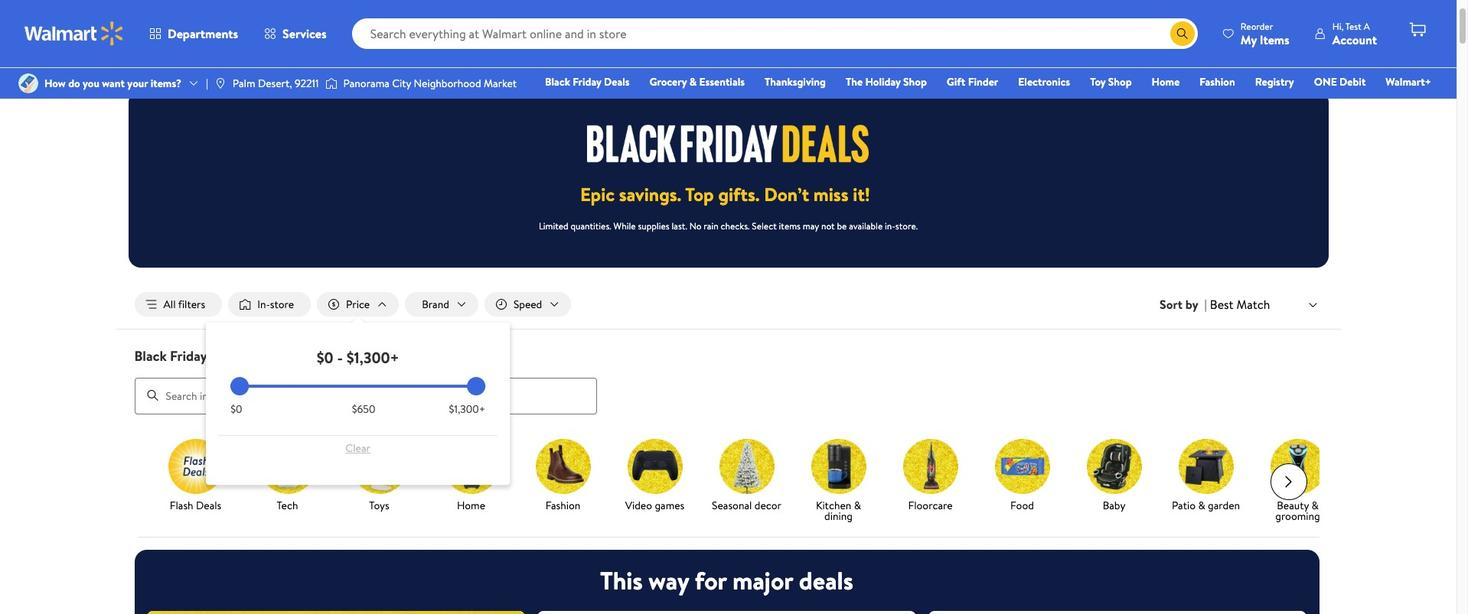 Task type: vqa. For each thing, say whether or not it's contained in the screenshot.
modern patio furniture & decor link
no



Task type: describe. For each thing, give the bounding box(es) containing it.
miss
[[814, 181, 849, 208]]

1 vertical spatial fashion
[[546, 498, 581, 514]]

| inside sort and filter section element
[[1205, 296, 1208, 313]]

no
[[690, 220, 702, 233]]

gifts.
[[719, 181, 760, 208]]

kitchen & dining link
[[799, 439, 879, 525]]

floorcare
[[909, 498, 953, 514]]

brand button
[[405, 293, 479, 317]]

in-
[[257, 297, 270, 312]]

garden
[[1208, 498, 1241, 514]]

electronics link
[[1012, 74, 1078, 90]]

for
[[695, 564, 727, 598]]

0 vertical spatial black friday deals
[[545, 74, 630, 90]]

the
[[846, 74, 863, 90]]

Walmart Site-Wide search field
[[352, 18, 1198, 49]]

beauty & grooming link
[[1259, 439, 1338, 525]]

shop video games image
[[628, 439, 683, 494]]

games
[[655, 498, 685, 514]]

0 vertical spatial fashion
[[1200, 74, 1236, 90]]

flash deals
[[170, 498, 222, 514]]

food
[[1011, 498, 1035, 514]]

palm desert, 92211
[[233, 76, 319, 91]]

epic
[[581, 181, 615, 208]]

city
[[392, 76, 411, 91]]

best match button
[[1208, 295, 1323, 315]]

& for dining
[[854, 498, 862, 514]]

$0 range field
[[231, 385, 486, 388]]

1 horizontal spatial home
[[1152, 74, 1180, 90]]

thanksgiving
[[765, 74, 826, 90]]

items?
[[151, 76, 182, 91]]

kitchen & dining
[[816, 498, 862, 524]]

toys
[[369, 498, 390, 514]]

thanksgiving link
[[758, 74, 833, 90]]

how
[[44, 76, 66, 91]]

sort by |
[[1160, 296, 1208, 313]]

palm
[[233, 76, 255, 91]]

gift finder link
[[940, 74, 1006, 90]]

shop food image
[[995, 439, 1050, 494]]

electronics
[[1019, 74, 1071, 90]]

select
[[752, 220, 777, 233]]

price button
[[317, 293, 399, 317]]

$0 - $1,300+
[[317, 348, 399, 368]]

search icon image
[[1177, 28, 1189, 40]]

price
[[346, 297, 370, 312]]

flash deals image
[[168, 439, 223, 494]]

desert,
[[258, 76, 292, 91]]

hi, test a account
[[1333, 20, 1378, 48]]

& for grooming
[[1312, 498, 1319, 514]]

black friday deals inside search field
[[134, 347, 243, 366]]

services
[[283, 25, 327, 42]]

major
[[733, 564, 793, 598]]

baby
[[1103, 498, 1126, 514]]

limited quantities. while supplies last. no rain checks. select items may not be available in-store.
[[539, 220, 918, 233]]

market
[[484, 76, 517, 91]]

walmart image
[[25, 21, 124, 46]]

walmart black friday deals for days image
[[588, 125, 870, 163]]

walmart+
[[1386, 74, 1432, 90]]

toy shop
[[1091, 74, 1132, 90]]

1 vertical spatial home link
[[432, 439, 511, 514]]

reorder my items
[[1241, 20, 1290, 48]]

1 horizontal spatial home link
[[1145, 74, 1187, 90]]

supplies
[[638, 220, 670, 233]]

in-store
[[257, 297, 294, 312]]

Search search field
[[352, 18, 1198, 49]]

one
[[1315, 74, 1338, 90]]

Search in deals search field
[[134, 378, 597, 415]]

walmart+ link
[[1379, 74, 1439, 90]]

items
[[1260, 31, 1290, 48]]

checks.
[[721, 220, 750, 233]]

gift finder
[[947, 74, 999, 90]]

friday inside search field
[[170, 347, 207, 366]]

next slide for chipmodulewithimages list image
[[1271, 464, 1308, 501]]

brand
[[422, 297, 449, 312]]

cart contains 0 items total amount $0.00 image
[[1409, 21, 1427, 39]]

2 shop from the left
[[1109, 74, 1132, 90]]

shop kitchen & dining image
[[811, 439, 867, 494]]

$0 for $0 - $1,300+
[[317, 348, 334, 368]]

one debit
[[1315, 74, 1366, 90]]

1 horizontal spatial black
[[545, 74, 570, 90]]

0 vertical spatial deals
[[604, 74, 630, 90]]

the holiday shop link
[[839, 74, 934, 90]]

all filters
[[164, 297, 205, 312]]

shop seasonal image
[[719, 439, 775, 494]]

 image for how
[[18, 74, 38, 93]]

baby link
[[1075, 439, 1154, 514]]

limited
[[539, 220, 569, 233]]

0 vertical spatial fashion link
[[1193, 74, 1243, 90]]

patio & garden link
[[1167, 439, 1246, 514]]

sponsored
[[803, 50, 845, 63]]

do
[[68, 76, 80, 91]]

grooming
[[1276, 509, 1321, 524]]

shop toys image
[[352, 439, 407, 494]]

toy shop link
[[1084, 74, 1139, 90]]

shop beauty & grooming image
[[1271, 439, 1326, 494]]

this way for major deals
[[600, 564, 854, 598]]

-
[[337, 348, 343, 368]]

available
[[849, 220, 883, 233]]

floorcare link
[[891, 439, 971, 514]]

patio
[[1172, 498, 1196, 514]]

& for essentials
[[690, 74, 697, 90]]

kitchen
[[816, 498, 852, 514]]

black friday deals link
[[538, 74, 637, 90]]



Task type: locate. For each thing, give the bounding box(es) containing it.
1 vertical spatial deals
[[210, 347, 243, 366]]

$650
[[352, 402, 376, 417]]

0 horizontal spatial home
[[457, 498, 486, 514]]

1 horizontal spatial $1,300+
[[449, 402, 486, 417]]

2 vertical spatial deals
[[196, 498, 222, 514]]

 image left 'how'
[[18, 74, 38, 93]]

departments button
[[136, 15, 251, 52]]

seasonal decor
[[712, 498, 782, 514]]

0 vertical spatial black
[[545, 74, 570, 90]]

all filters button
[[134, 293, 222, 317]]

match
[[1237, 296, 1271, 313]]

& inside kitchen & dining
[[854, 498, 862, 514]]

shop right holiday
[[904, 74, 927, 90]]

shop baby image
[[1087, 439, 1142, 494]]

& for garden
[[1199, 498, 1206, 514]]

0 horizontal spatial  image
[[18, 74, 38, 93]]

seasonal
[[712, 498, 752, 514]]

shop
[[904, 74, 927, 90], [1109, 74, 1132, 90]]

decor
[[755, 498, 782, 514]]

1 vertical spatial $0
[[231, 402, 242, 417]]

black right the market on the left top of page
[[545, 74, 570, 90]]

$1,300+ up $1300 range field
[[347, 348, 399, 368]]

& right dining
[[854, 498, 862, 514]]

home
[[1152, 74, 1180, 90], [457, 498, 486, 514]]

flash
[[170, 498, 193, 514]]

0 vertical spatial home link
[[1145, 74, 1187, 90]]

home down clear search field text icon
[[1152, 74, 1180, 90]]

sort and filter section element
[[116, 280, 1341, 329]]

you
[[83, 76, 99, 91]]

shop fashion image
[[536, 439, 591, 494]]

0 horizontal spatial black friday deals
[[134, 347, 243, 366]]

0 horizontal spatial fashion link
[[523, 439, 603, 514]]

& right beauty
[[1312, 498, 1319, 514]]

fashion down the shop fashion image
[[546, 498, 581, 514]]

fashion
[[1200, 74, 1236, 90], [546, 498, 581, 514]]

be
[[837, 220, 847, 233]]

last.
[[672, 220, 688, 233]]

search image
[[147, 390, 159, 402]]

test
[[1346, 20, 1362, 33]]

$1,300+ up the shop home image
[[449, 402, 486, 417]]

seasonal decor link
[[707, 439, 787, 514]]

shop right toy at the right of the page
[[1109, 74, 1132, 90]]

this
[[600, 564, 643, 598]]

 image for panorama
[[325, 76, 337, 91]]

savings.
[[619, 181, 682, 208]]

$1300 range field
[[231, 385, 486, 388]]

0 horizontal spatial black
[[134, 347, 167, 366]]

shop patio & garden image
[[1179, 439, 1234, 494]]

your
[[127, 76, 148, 91]]

| right by
[[1205, 296, 1208, 313]]

0 vertical spatial home
[[1152, 74, 1180, 90]]

store
[[270, 297, 294, 312]]

1 vertical spatial black
[[134, 347, 167, 366]]

beauty
[[1278, 498, 1310, 514]]

dining
[[825, 509, 853, 524]]

& right 'grocery'
[[690, 74, 697, 90]]

deals
[[799, 564, 854, 598]]

0 horizontal spatial $0
[[231, 402, 242, 417]]

1 horizontal spatial black friday deals
[[545, 74, 630, 90]]

by
[[1186, 296, 1199, 313]]

1 vertical spatial friday
[[170, 347, 207, 366]]

&
[[690, 74, 697, 90], [854, 498, 862, 514], [1199, 498, 1206, 514], [1312, 498, 1319, 514]]

best match
[[1211, 296, 1271, 313]]

0 horizontal spatial shop
[[904, 74, 927, 90]]

black inside search field
[[134, 347, 167, 366]]

1 horizontal spatial  image
[[325, 76, 337, 91]]

0 horizontal spatial $1,300+
[[347, 348, 399, 368]]

black up search icon
[[134, 347, 167, 366]]

shop floorcare image
[[903, 439, 958, 494]]

toy
[[1091, 74, 1106, 90]]

account
[[1333, 31, 1378, 48]]

sort
[[1160, 296, 1183, 313]]

don't
[[764, 181, 810, 208]]

| left palm at the top
[[206, 76, 208, 91]]

items
[[779, 220, 801, 233]]

tech link
[[248, 439, 327, 514]]

epic savings. top gifts. don't miss it!
[[581, 181, 871, 208]]

neighborhood
[[414, 76, 481, 91]]

food link
[[983, 439, 1063, 514]]

1 vertical spatial fashion link
[[523, 439, 603, 514]]

best
[[1211, 296, 1234, 313]]

video games link
[[615, 439, 695, 514]]

1 vertical spatial black friday deals
[[134, 347, 243, 366]]

panorama
[[344, 76, 390, 91]]

1 vertical spatial home
[[457, 498, 486, 514]]

deals down the in-store button in the left of the page
[[210, 347, 243, 366]]

0 vertical spatial $0
[[317, 348, 334, 368]]

speed button
[[485, 293, 571, 317]]

shop tech image
[[260, 439, 315, 494]]

store.
[[896, 220, 918, 233]]

1 horizontal spatial shop
[[1109, 74, 1132, 90]]

& inside beauty & grooming
[[1312, 498, 1319, 514]]

fashion left registry link
[[1200, 74, 1236, 90]]

finder
[[969, 74, 999, 90]]

home down the shop home image
[[457, 498, 486, 514]]

want
[[102, 76, 125, 91]]

0 horizontal spatial fashion
[[546, 498, 581, 514]]

beauty & grooming
[[1276, 498, 1321, 524]]

 image
[[18, 74, 38, 93], [325, 76, 337, 91]]

 image
[[214, 77, 227, 90]]

Black Friday Deals search field
[[116, 347, 1341, 415]]

the holiday shop
[[846, 74, 927, 90]]

1 vertical spatial |
[[1205, 296, 1208, 313]]

0 vertical spatial friday
[[573, 74, 602, 90]]

panorama city neighborhood market
[[344, 76, 517, 91]]

1 horizontal spatial fashion link
[[1193, 74, 1243, 90]]

1 vertical spatial $1,300+
[[449, 402, 486, 417]]

$1,300+
[[347, 348, 399, 368], [449, 402, 486, 417]]

1 horizontal spatial fashion
[[1200, 74, 1236, 90]]

registry
[[1256, 74, 1295, 90]]

holiday
[[866, 74, 901, 90]]

tech
[[277, 498, 298, 514]]

grocery
[[650, 74, 687, 90]]

shop home image
[[444, 439, 499, 494]]

1 horizontal spatial |
[[1205, 296, 1208, 313]]

top
[[686, 181, 714, 208]]

1 shop from the left
[[904, 74, 927, 90]]

deals right flash
[[196, 498, 222, 514]]

92211
[[295, 76, 319, 91]]

0 horizontal spatial home link
[[432, 439, 511, 514]]

0 vertical spatial $1,300+
[[347, 348, 399, 368]]

debit
[[1340, 74, 1366, 90]]

reorder
[[1241, 20, 1274, 33]]

my
[[1241, 31, 1257, 48]]

grocery & essentials
[[650, 74, 745, 90]]

|
[[206, 76, 208, 91], [1205, 296, 1208, 313]]

black friday deals
[[545, 74, 630, 90], [134, 347, 243, 366]]

$0 for $0
[[231, 402, 242, 417]]

how do you want your items?
[[44, 76, 182, 91]]

all
[[164, 297, 176, 312]]

0 horizontal spatial friday
[[170, 347, 207, 366]]

0 vertical spatial |
[[206, 76, 208, 91]]

deals left 'grocery'
[[604, 74, 630, 90]]

clear search field text image
[[1152, 27, 1165, 40]]

in-store button
[[228, 293, 311, 317]]

speed
[[514, 297, 542, 312]]

1 horizontal spatial $0
[[317, 348, 334, 368]]

1 horizontal spatial friday
[[573, 74, 602, 90]]

0 horizontal spatial |
[[206, 76, 208, 91]]

$0
[[317, 348, 334, 368], [231, 402, 242, 417]]

 image right 92211
[[325, 76, 337, 91]]

& right patio
[[1199, 498, 1206, 514]]

deals inside search field
[[210, 347, 243, 366]]

not
[[822, 220, 835, 233]]

way
[[649, 564, 689, 598]]

departments
[[168, 25, 238, 42]]

may
[[803, 220, 819, 233]]



